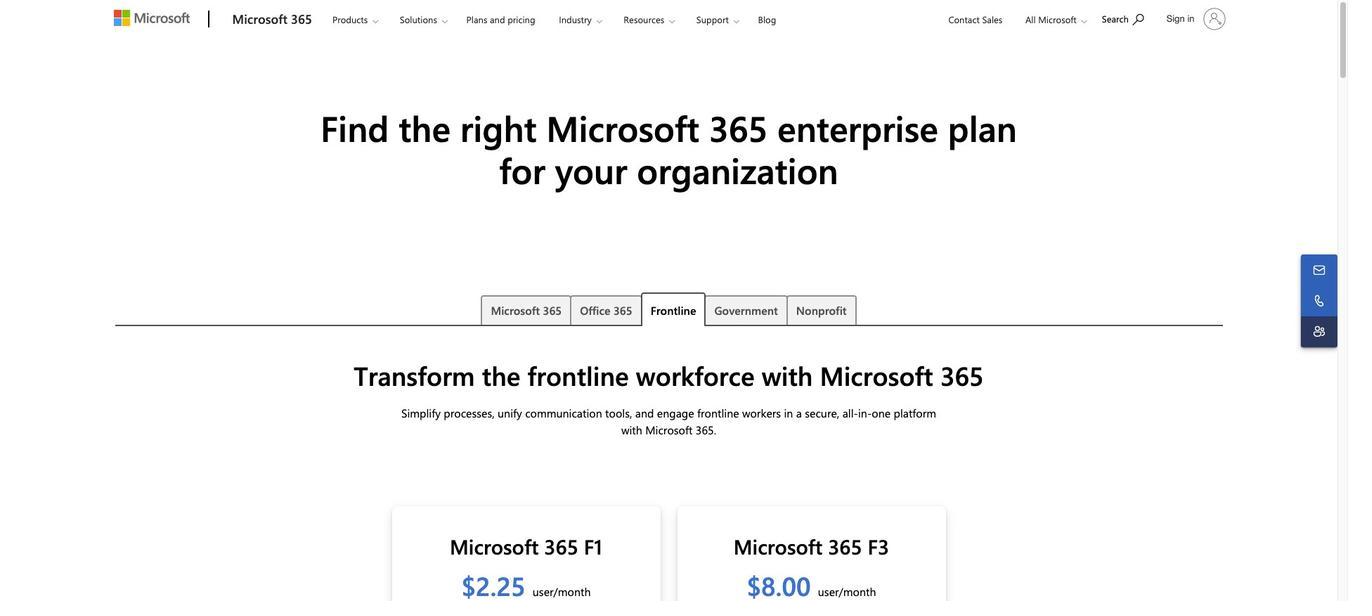 Task type: locate. For each thing, give the bounding box(es) containing it.
0 vertical spatial with
[[762, 358, 813, 392]]

frontline up communication on the left bottom
[[528, 358, 629, 392]]

government link
[[705, 295, 788, 325]]

resources
[[624, 13, 665, 25]]

with inside simplify processes, unify communication tools, and engage frontline workers in a secure, all-in-one platform with microsoft 365.
[[622, 423, 643, 438]]

one
[[872, 406, 891, 421]]

unify
[[498, 406, 522, 421]]

microsoft 365
[[232, 11, 312, 27], [491, 303, 562, 318]]

0 vertical spatial microsoft 365
[[232, 11, 312, 27]]

1 vertical spatial the
[[482, 358, 521, 392]]

the
[[399, 104, 451, 151], [482, 358, 521, 392]]

1 horizontal spatial and
[[636, 406, 654, 421]]

microsoft inside dropdown button
[[1039, 13, 1077, 25]]

government
[[715, 303, 778, 318]]

with up a
[[762, 358, 813, 392]]

365
[[291, 11, 312, 27], [710, 104, 768, 151], [543, 303, 562, 318], [614, 303, 633, 318], [941, 358, 984, 392], [545, 533, 579, 560], [829, 533, 863, 560]]

nonprofit link
[[787, 295, 857, 325]]

0 vertical spatial and
[[490, 13, 505, 25]]

sign
[[1167, 13, 1186, 24]]

solutions button
[[388, 1, 459, 38]]

0 vertical spatial the
[[399, 104, 451, 151]]

all-
[[843, 406, 859, 421]]

the right "find" at the top left
[[399, 104, 451, 151]]

1 vertical spatial in
[[784, 406, 794, 421]]

1 horizontal spatial frontline
[[698, 406, 740, 421]]

1 horizontal spatial with
[[762, 358, 813, 392]]

tools,
[[606, 406, 633, 421]]

0 horizontal spatial frontline
[[528, 358, 629, 392]]

0 horizontal spatial and
[[490, 13, 505, 25]]

organization
[[637, 146, 839, 193]]

0 vertical spatial frontline
[[528, 358, 629, 392]]

the up unify on the bottom left of page
[[482, 358, 521, 392]]

plans and pricing link
[[460, 1, 542, 34]]

workers
[[743, 406, 781, 421]]

nonprofit
[[797, 303, 847, 318]]

all microsoft
[[1026, 13, 1077, 25]]

1 horizontal spatial the
[[482, 358, 521, 392]]

microsoft 365 link
[[225, 1, 319, 39], [481, 295, 572, 325]]

search
[[1103, 13, 1129, 25]]

1 horizontal spatial in
[[1188, 13, 1195, 24]]

with down tools,
[[622, 423, 643, 438]]

in right sign
[[1188, 13, 1195, 24]]

products button
[[321, 1, 390, 38]]

user/month down f3
[[818, 585, 877, 599]]

0 horizontal spatial in
[[784, 406, 794, 421]]

office 365 link
[[571, 295, 643, 325]]

1 horizontal spatial microsoft 365
[[491, 303, 562, 318]]

1 vertical spatial frontline
[[698, 406, 740, 421]]

office 365
[[580, 303, 633, 318]]

sign in
[[1167, 13, 1195, 24]]

and inside simplify processes, unify communication tools, and engage frontline workers in a secure, all-in-one platform with microsoft 365.
[[636, 406, 654, 421]]

engage
[[657, 406, 695, 421]]

1 user/month from the left
[[533, 585, 591, 599]]

in
[[1188, 13, 1195, 24], [784, 406, 794, 421]]

user/month down f1
[[533, 585, 591, 599]]

in left a
[[784, 406, 794, 421]]

products
[[333, 13, 368, 25]]

microsoft
[[232, 11, 288, 27], [1039, 13, 1077, 25], [547, 104, 700, 151], [491, 303, 540, 318], [820, 358, 934, 392], [646, 423, 693, 438], [450, 533, 539, 560], [734, 533, 823, 560]]

sign in link
[[1159, 2, 1232, 36]]

support button
[[685, 1, 751, 38]]

0 vertical spatial microsoft 365 link
[[225, 1, 319, 39]]

industry
[[559, 13, 592, 25]]

and
[[490, 13, 505, 25], [636, 406, 654, 421]]

frontline
[[528, 358, 629, 392], [698, 406, 740, 421]]

0 horizontal spatial the
[[399, 104, 451, 151]]

the inside find the right microsoft 365 enterprise plan for your organization
[[399, 104, 451, 151]]

plans
[[467, 13, 488, 25]]

user/month
[[533, 585, 591, 599], [818, 585, 877, 599]]

plans and pricing
[[467, 13, 536, 25]]

industry button
[[547, 1, 614, 38]]

0 horizontal spatial with
[[622, 423, 643, 438]]

0 horizontal spatial microsoft 365 link
[[225, 1, 319, 39]]

find the right microsoft 365 enterprise plan for your organization
[[321, 104, 1018, 193]]

f3
[[868, 533, 890, 560]]

0 horizontal spatial user/month
[[533, 585, 591, 599]]

and right tools,
[[636, 406, 654, 421]]

contact sales
[[949, 13, 1003, 25]]

with
[[762, 358, 813, 392], [622, 423, 643, 438]]

workforce
[[636, 358, 755, 392]]

365.
[[696, 423, 717, 438]]

microsoft 365 f1
[[450, 533, 603, 560]]

1 horizontal spatial user/month
[[818, 585, 877, 599]]

and right plans in the top of the page
[[490, 13, 505, 25]]

simplify
[[402, 406, 441, 421]]

the for transform
[[482, 358, 521, 392]]

transform the frontline workforce with microsoft 365
[[354, 358, 984, 392]]

1 vertical spatial and
[[636, 406, 654, 421]]

Search search field
[[1096, 2, 1159, 34]]

blog
[[758, 13, 777, 25]]

1 vertical spatial with
[[622, 423, 643, 438]]

frontline up 365.
[[698, 406, 740, 421]]

contact
[[949, 13, 980, 25]]

1 vertical spatial microsoft 365 link
[[481, 295, 572, 325]]

office
[[580, 303, 611, 318]]



Task type: vqa. For each thing, say whether or not it's contained in the screenshot.
UNIFY
yes



Task type: describe. For each thing, give the bounding box(es) containing it.
pricing
[[508, 13, 536, 25]]

transform
[[354, 358, 475, 392]]

find
[[321, 104, 389, 151]]

plan
[[948, 104, 1018, 151]]

and inside plans and pricing link
[[490, 13, 505, 25]]

365 inside find the right microsoft 365 enterprise plan for your organization
[[710, 104, 768, 151]]

0 vertical spatial in
[[1188, 13, 1195, 24]]

2 user/month from the left
[[818, 585, 877, 599]]

resources button
[[612, 1, 687, 38]]

contact sales link
[[943, 1, 1009, 34]]

microsoft 365 f3
[[734, 533, 890, 560]]

search button
[[1096, 2, 1151, 34]]

f1
[[584, 533, 603, 560]]

frontline
[[651, 303, 697, 318]]

enterprise
[[778, 104, 939, 151]]

solutions
[[400, 13, 437, 25]]

sales
[[983, 13, 1003, 25]]

simplify processes, unify communication tools, and engage frontline workers in a secure, all-in-one platform with microsoft 365.
[[402, 406, 937, 438]]

platform
[[894, 406, 937, 421]]

blog link
[[752, 1, 783, 34]]

1 horizontal spatial microsoft 365 link
[[481, 295, 572, 325]]

communication
[[525, 406, 603, 421]]

in-
[[859, 406, 872, 421]]

in inside simplify processes, unify communication tools, and engage frontline workers in a secure, all-in-one platform with microsoft 365.
[[784, 406, 794, 421]]

all
[[1026, 13, 1036, 25]]

microsoft inside simplify processes, unify communication tools, and engage frontline workers in a secure, all-in-one platform with microsoft 365.
[[646, 423, 693, 438]]

frontline link
[[641, 293, 706, 326]]

processes,
[[444, 406, 495, 421]]

right
[[460, 104, 537, 151]]

the for find
[[399, 104, 451, 151]]

microsoft image
[[114, 10, 190, 26]]

frontline inside simplify processes, unify communication tools, and engage frontline workers in a secure, all-in-one platform with microsoft 365.
[[698, 406, 740, 421]]

secure,
[[805, 406, 840, 421]]

a
[[797, 406, 802, 421]]

for
[[500, 146, 546, 193]]

support
[[697, 13, 729, 25]]

your
[[555, 146, 628, 193]]

1 vertical spatial microsoft 365
[[491, 303, 562, 318]]

microsoft inside find the right microsoft 365 enterprise plan for your organization
[[547, 104, 700, 151]]

all microsoft button
[[1015, 1, 1095, 38]]

0 horizontal spatial microsoft 365
[[232, 11, 312, 27]]



